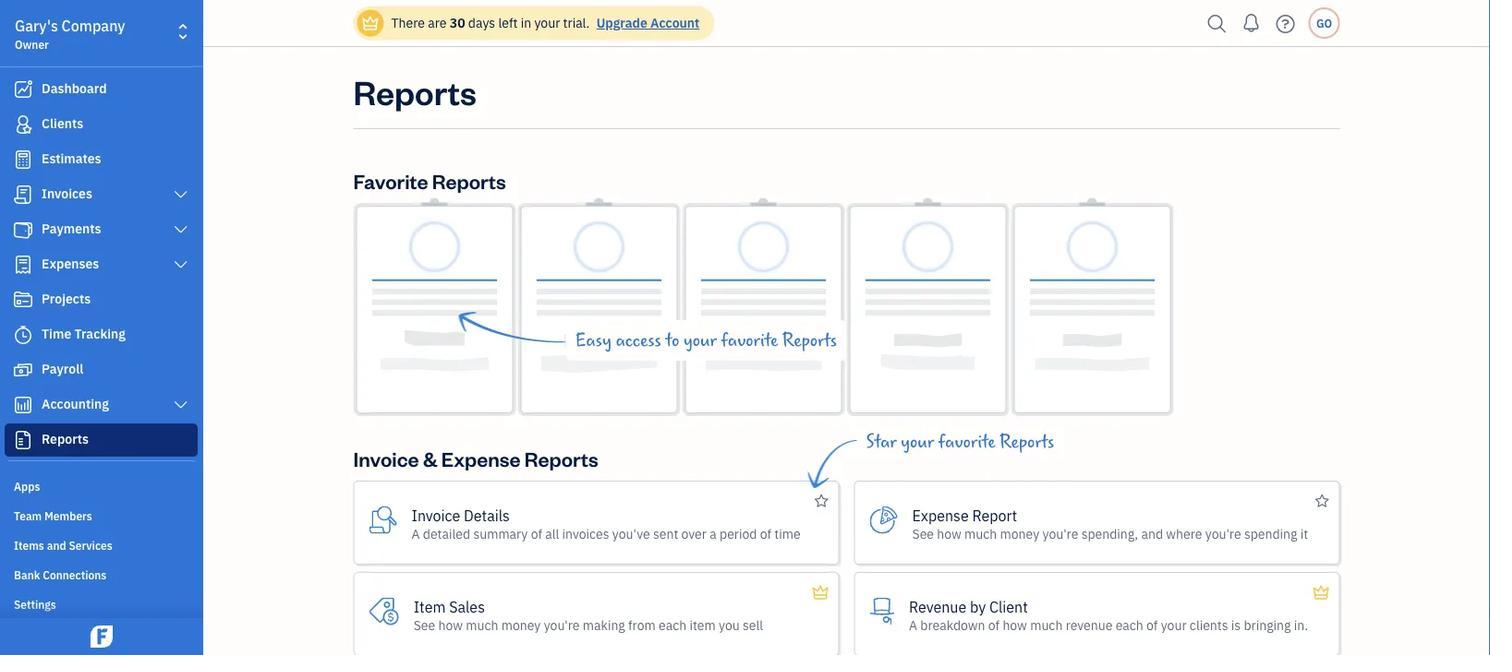 Task type: vqa. For each thing, say whether or not it's contained in the screenshot.
invoice 'IMAGE' at left
yes



Task type: describe. For each thing, give the bounding box(es) containing it.
estimates link
[[5, 143, 198, 176]]

and inside expense report see how much money you're spending, and where you're spending it
[[1141, 526, 1163, 543]]

favorite inside star your favorite reports invoice & expense reports
[[938, 432, 996, 453]]

to
[[666, 331, 679, 351]]

settings
[[14, 598, 56, 613]]

trial.
[[563, 14, 590, 31]]

in
[[521, 14, 531, 31]]

items
[[14, 539, 44, 553]]

your right in
[[534, 14, 560, 31]]

payment image
[[12, 221, 34, 239]]

project image
[[12, 291, 34, 310]]

1 vertical spatial crown image
[[811, 582, 830, 604]]

your right to
[[684, 331, 717, 351]]

much inside revenue by client a breakdown of how much revenue each of your clients is bringing in.
[[1030, 617, 1063, 634]]

reports inside main element
[[42, 431, 89, 448]]

payments link
[[5, 213, 198, 247]]

30
[[450, 14, 465, 31]]

notifications image
[[1237, 5, 1266, 42]]

see for item sales
[[414, 617, 435, 634]]

payroll
[[42, 361, 83, 378]]

revenue
[[909, 598, 967, 617]]

star
[[866, 432, 897, 453]]

revenue by client a breakdown of how much revenue each of your clients is bringing in.
[[909, 598, 1308, 634]]

gary's company owner
[[15, 16, 125, 52]]

each for item sales
[[659, 617, 687, 634]]

go
[[1317, 16, 1332, 30]]

team
[[14, 509, 42, 524]]

easy
[[575, 331, 611, 351]]

client image
[[12, 115, 34, 134]]

time tracking
[[42, 326, 126, 343]]

of left 'time'
[[760, 526, 772, 543]]

projects
[[42, 291, 91, 308]]

apps link
[[5, 472, 198, 500]]

access
[[616, 331, 661, 351]]

of right 'by'
[[988, 617, 1000, 634]]

report
[[972, 506, 1017, 526]]

you
[[719, 617, 740, 634]]

of left clients
[[1147, 617, 1158, 634]]

payroll link
[[5, 354, 198, 387]]

items and services
[[14, 539, 112, 553]]

0 vertical spatial crown image
[[361, 13, 380, 33]]

much for sales
[[466, 617, 498, 634]]

owner
[[15, 37, 49, 52]]

items and services link
[[5, 531, 198, 559]]

account
[[650, 14, 700, 31]]

invoice details a detailed summary of all invoices you've sent over a period of time
[[412, 506, 801, 543]]

sell
[[743, 617, 763, 634]]

invoice image
[[12, 186, 34, 204]]

making
[[583, 617, 625, 634]]

sales
[[449, 598, 485, 617]]

your inside star your favorite reports invoice & expense reports
[[901, 432, 934, 453]]

period
[[720, 526, 757, 543]]

chevron large down image for expenses
[[172, 258, 189, 273]]

breakdown
[[921, 617, 985, 634]]

clients
[[42, 115, 83, 132]]

dashboard
[[42, 80, 107, 97]]

invoice inside invoice details a detailed summary of all invoices you've sent over a period of time
[[412, 506, 460, 526]]

services
[[69, 539, 112, 553]]

main element
[[0, 0, 249, 656]]

time tracking link
[[5, 319, 198, 352]]

in.
[[1294, 617, 1308, 634]]

freshbooks image
[[87, 626, 116, 649]]

expense inside star your favorite reports invoice & expense reports
[[441, 446, 521, 472]]

you're for report
[[1043, 526, 1079, 543]]

reports link
[[5, 424, 198, 457]]

a
[[710, 526, 717, 543]]

members
[[44, 509, 92, 524]]

crown image
[[1312, 582, 1331, 604]]

bank connections link
[[5, 561, 198, 589]]

apps
[[14, 480, 40, 494]]

estimates
[[42, 150, 101, 167]]

revenue
[[1066, 617, 1113, 634]]

report image
[[12, 431, 34, 450]]

you've
[[612, 526, 650, 543]]

how inside revenue by client a breakdown of how much revenue each of your clients is bringing in.
[[1003, 617, 1027, 634]]

connections
[[43, 568, 107, 583]]

bank connections
[[14, 568, 107, 583]]

from
[[628, 617, 656, 634]]

tracking
[[74, 326, 126, 343]]

money image
[[12, 361, 34, 380]]

it
[[1301, 526, 1308, 543]]

expense inside expense report see how much money you're spending, and where you're spending it
[[912, 506, 969, 526]]

team members
[[14, 509, 92, 524]]



Task type: locate. For each thing, give the bounding box(es) containing it.
your left clients
[[1161, 617, 1187, 634]]

favorite right to
[[721, 331, 778, 351]]

2 horizontal spatial how
[[1003, 617, 1027, 634]]

of
[[531, 526, 542, 543], [760, 526, 772, 543], [988, 617, 1000, 634], [1147, 617, 1158, 634]]

2 chevron large down image from the top
[[172, 398, 189, 413]]

1 vertical spatial invoice
[[412, 506, 460, 526]]

upgrade
[[597, 14, 647, 31]]

you're for sales
[[544, 617, 580, 634]]

0 horizontal spatial crown image
[[361, 13, 380, 33]]

much up 'by'
[[965, 526, 997, 543]]

chevron large down image down payments link at the left of page
[[172, 258, 189, 273]]

money for report
[[1000, 526, 1040, 543]]

accounting
[[42, 396, 109, 413]]

how left report
[[937, 526, 962, 543]]

there are 30 days left in your trial. upgrade account
[[391, 14, 700, 31]]

expense left report
[[912, 506, 969, 526]]

invoices
[[562, 526, 609, 543]]

favorite
[[721, 331, 778, 351], [938, 432, 996, 453]]

0 vertical spatial a
[[412, 526, 420, 543]]

money inside item sales see how much money you're making from each item you sell
[[501, 617, 541, 634]]

1 horizontal spatial how
[[937, 526, 962, 543]]

invoice left '&'
[[353, 446, 419, 472]]

1 horizontal spatial each
[[1116, 617, 1144, 634]]

item
[[414, 598, 446, 617]]

2 each from the left
[[1116, 617, 1144, 634]]

favorite
[[353, 168, 428, 194]]

update favorite status for expense report image
[[1315, 491, 1329, 513]]

company
[[62, 16, 125, 36]]

sent
[[653, 526, 678, 543]]

expenses link
[[5, 249, 198, 282]]

1 vertical spatial favorite
[[938, 432, 996, 453]]

1 vertical spatial expense
[[912, 506, 969, 526]]

1 each from the left
[[659, 617, 687, 634]]

money right sales
[[501, 617, 541, 634]]

a inside invoice details a detailed summary of all invoices you've sent over a period of time
[[412, 526, 420, 543]]

timer image
[[12, 326, 34, 345]]

crown image left there in the left top of the page
[[361, 13, 380, 33]]

item
[[690, 617, 716, 634]]

1 horizontal spatial much
[[965, 526, 997, 543]]

money
[[1000, 526, 1040, 543], [501, 617, 541, 634]]

0 horizontal spatial money
[[501, 617, 541, 634]]

clients
[[1190, 617, 1228, 634]]

all
[[545, 526, 559, 543]]

item sales see how much money you're making from each item you sell
[[414, 598, 763, 634]]

chevron large down image inside payments link
[[172, 223, 189, 237]]

and
[[1141, 526, 1163, 543], [47, 539, 66, 553]]

summary
[[473, 526, 528, 543]]

chevron large down image up reports link
[[172, 398, 189, 413]]

your inside revenue by client a breakdown of how much revenue each of your clients is bringing in.
[[1161, 617, 1187, 634]]

estimate image
[[12, 151, 34, 169]]

chevron large down image inside accounting link
[[172, 398, 189, 413]]

are
[[428, 14, 447, 31]]

chevron large down image for invoices
[[172, 188, 189, 202]]

0 horizontal spatial you're
[[544, 617, 580, 634]]

invoice left details on the left
[[412, 506, 460, 526]]

0 horizontal spatial each
[[659, 617, 687, 634]]

spending
[[1244, 526, 1298, 543]]

invoice inside star your favorite reports invoice & expense reports
[[353, 446, 419, 472]]

where
[[1166, 526, 1202, 543]]

1 vertical spatial a
[[909, 617, 918, 634]]

much right client
[[1030, 617, 1063, 634]]

see left sales
[[414, 617, 435, 634]]

each right the 'revenue'
[[1116, 617, 1144, 634]]

0 horizontal spatial a
[[412, 526, 420, 543]]

of left the all
[[531, 526, 542, 543]]

client
[[990, 598, 1028, 617]]

favorite reports
[[353, 168, 506, 194]]

expense report see how much money you're spending, and where you're spending it
[[912, 506, 1308, 543]]

favorite up report
[[938, 432, 996, 453]]

much inside expense report see how much money you're spending, and where you're spending it
[[965, 526, 997, 543]]

1 horizontal spatial and
[[1141, 526, 1163, 543]]

a left breakdown
[[909, 617, 918, 634]]

&
[[423, 446, 437, 472]]

1 horizontal spatial crown image
[[811, 582, 830, 604]]

expenses
[[42, 255, 99, 273]]

2 horizontal spatial much
[[1030, 617, 1063, 634]]

is
[[1231, 617, 1241, 634]]

0 vertical spatial expense
[[441, 446, 521, 472]]

how down detailed
[[438, 617, 463, 634]]

your right 'star'
[[901, 432, 934, 453]]

chevron large down image
[[172, 188, 189, 202], [172, 223, 189, 237]]

each inside item sales see how much money you're making from each item you sell
[[659, 617, 687, 634]]

much right item
[[466, 617, 498, 634]]

0 horizontal spatial and
[[47, 539, 66, 553]]

a left detailed
[[412, 526, 420, 543]]

see inside expense report see how much money you're spending, and where you're spending it
[[912, 526, 934, 543]]

0 horizontal spatial see
[[414, 617, 435, 634]]

dashboard link
[[5, 73, 198, 106]]

invoices
[[42, 185, 92, 202]]

payments
[[42, 220, 101, 237]]

how inside expense report see how much money you're spending, and where you're spending it
[[937, 526, 962, 543]]

star your favorite reports invoice & expense reports
[[353, 432, 1054, 472]]

2 chevron large down image from the top
[[172, 223, 189, 237]]

money for sales
[[501, 617, 541, 634]]

how for expense
[[937, 526, 962, 543]]

see
[[912, 526, 934, 543], [414, 617, 435, 634]]

over
[[682, 526, 707, 543]]

a inside revenue by client a breakdown of how much revenue each of your clients is bringing in.
[[909, 617, 918, 634]]

1 vertical spatial chevron large down image
[[172, 398, 189, 413]]

1 vertical spatial chevron large down image
[[172, 223, 189, 237]]

1 horizontal spatial see
[[912, 526, 934, 543]]

each for revenue by client
[[1116, 617, 1144, 634]]

crown image
[[361, 13, 380, 33], [811, 582, 830, 604]]

1 horizontal spatial favorite
[[938, 432, 996, 453]]

0 horizontal spatial expense
[[441, 446, 521, 472]]

go to help image
[[1271, 10, 1300, 37]]

there
[[391, 14, 425, 31]]

crown image down update favorite status for invoice details image
[[811, 582, 830, 604]]

0 vertical spatial chevron large down image
[[172, 258, 189, 273]]

chevron large down image down estimates link on the left top of the page
[[172, 188, 189, 202]]

1 horizontal spatial you're
[[1043, 526, 1079, 543]]

1 horizontal spatial money
[[1000, 526, 1040, 543]]

0 horizontal spatial much
[[466, 617, 498, 634]]

see for expense report
[[912, 526, 934, 543]]

time
[[775, 526, 801, 543]]

1 horizontal spatial a
[[909, 617, 918, 634]]

you're
[[1043, 526, 1079, 543], [1206, 526, 1241, 543], [544, 617, 580, 634]]

by
[[970, 598, 986, 617]]

go button
[[1309, 7, 1340, 39]]

0 vertical spatial invoice
[[353, 446, 419, 472]]

you're left the spending,
[[1043, 526, 1079, 543]]

easy access to your favorite reports
[[575, 331, 837, 351]]

details
[[464, 506, 510, 526]]

bringing
[[1244, 617, 1291, 634]]

and right the items
[[47, 539, 66, 553]]

you're left making
[[544, 617, 580, 634]]

projects link
[[5, 284, 198, 317]]

expense image
[[12, 256, 34, 274]]

detailed
[[423, 526, 470, 543]]

much inside item sales see how much money you're making from each item you sell
[[466, 617, 498, 634]]

search image
[[1203, 10, 1232, 37]]

time
[[42, 326, 71, 343]]

your
[[534, 14, 560, 31], [684, 331, 717, 351], [901, 432, 934, 453], [1161, 617, 1187, 634]]

dashboard image
[[12, 80, 34, 99]]

how
[[937, 526, 962, 543], [438, 617, 463, 634], [1003, 617, 1027, 634]]

you're right where at the right
[[1206, 526, 1241, 543]]

bank
[[14, 568, 40, 583]]

1 chevron large down image from the top
[[172, 258, 189, 273]]

each inside revenue by client a breakdown of how much revenue each of your clients is bringing in.
[[1116, 617, 1144, 634]]

update favorite status for invoice details image
[[815, 491, 828, 513]]

gary's
[[15, 16, 58, 36]]

1 chevron large down image from the top
[[172, 188, 189, 202]]

chevron large down image up expenses link at top
[[172, 223, 189, 237]]

left
[[498, 14, 518, 31]]

a
[[412, 526, 420, 543], [909, 617, 918, 634]]

0 vertical spatial money
[[1000, 526, 1040, 543]]

upgrade account link
[[593, 14, 700, 31]]

much for report
[[965, 526, 997, 543]]

1 vertical spatial see
[[414, 617, 435, 634]]

chevron large down image inside expenses link
[[172, 258, 189, 273]]

0 horizontal spatial favorite
[[721, 331, 778, 351]]

accounting link
[[5, 389, 198, 422]]

each left item
[[659, 617, 687, 634]]

invoices link
[[5, 178, 198, 212]]

settings link
[[5, 590, 198, 618]]

spending,
[[1082, 526, 1138, 543]]

0 vertical spatial chevron large down image
[[172, 188, 189, 202]]

0 vertical spatial see
[[912, 526, 934, 543]]

money up client
[[1000, 526, 1040, 543]]

money inside expense report see how much money you're spending, and where you're spending it
[[1000, 526, 1040, 543]]

0 vertical spatial favorite
[[721, 331, 778, 351]]

and inside main element
[[47, 539, 66, 553]]

how inside item sales see how much money you're making from each item you sell
[[438, 617, 463, 634]]

reports
[[353, 69, 477, 113], [432, 168, 506, 194], [783, 331, 837, 351], [42, 431, 89, 448], [1000, 432, 1054, 453], [525, 446, 598, 472]]

1 vertical spatial money
[[501, 617, 541, 634]]

chevron large down image
[[172, 258, 189, 273], [172, 398, 189, 413]]

see left report
[[912, 526, 934, 543]]

how for item
[[438, 617, 463, 634]]

chart image
[[12, 396, 34, 415]]

days
[[468, 14, 495, 31]]

see inside item sales see how much money you're making from each item you sell
[[414, 617, 435, 634]]

how right 'by'
[[1003, 617, 1027, 634]]

1 horizontal spatial expense
[[912, 506, 969, 526]]

team members link
[[5, 502, 198, 529]]

chevron large down image for payments
[[172, 223, 189, 237]]

0 horizontal spatial how
[[438, 617, 463, 634]]

and left where at the right
[[1141, 526, 1163, 543]]

you're inside item sales see how much money you're making from each item you sell
[[544, 617, 580, 634]]

expense right '&'
[[441, 446, 521, 472]]

chevron large down image for accounting
[[172, 398, 189, 413]]

clients link
[[5, 108, 198, 141]]

2 horizontal spatial you're
[[1206, 526, 1241, 543]]

each
[[659, 617, 687, 634], [1116, 617, 1144, 634]]



